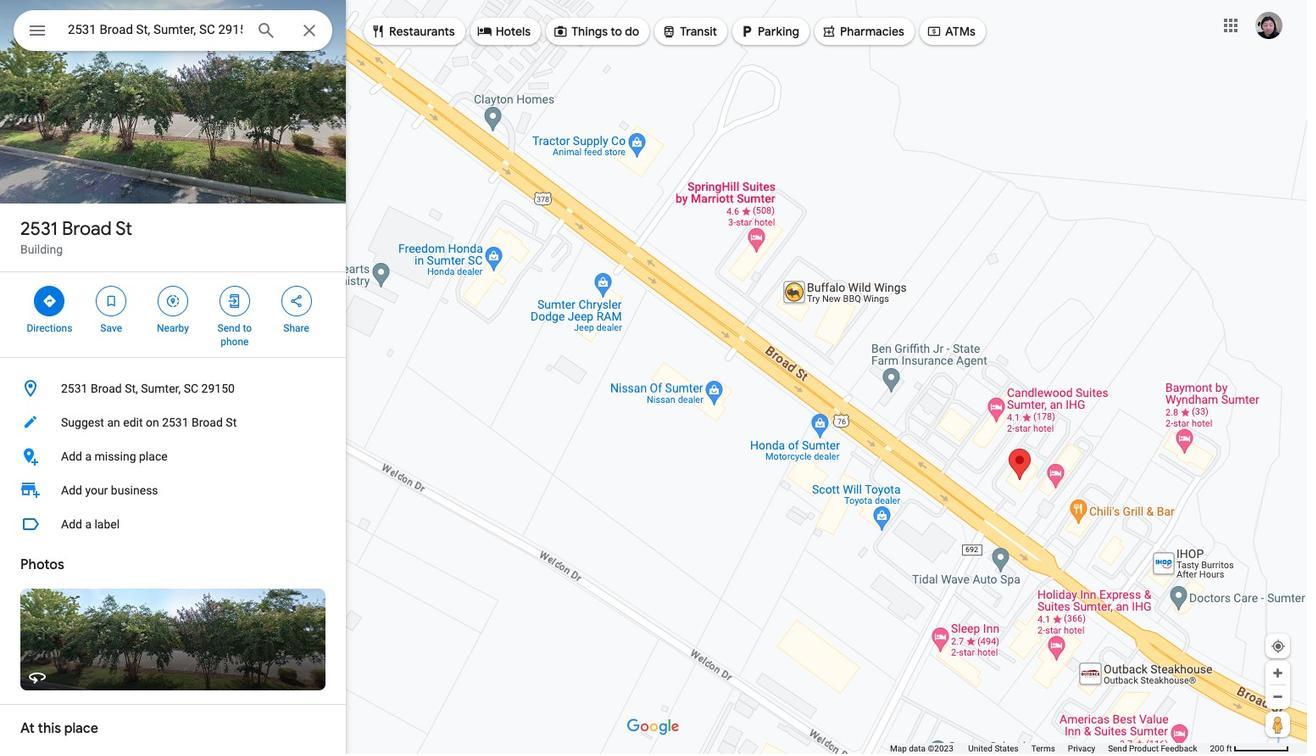 Task type: locate. For each thing, give the bounding box(es) containing it.
this
[[38, 720, 61, 737]]

zoom in image
[[1272, 667, 1285, 679]]

0 horizontal spatial to
[[243, 322, 252, 334]]

1 vertical spatial send
[[1109, 744, 1128, 753]]

send up 'phone'
[[218, 322, 240, 334]]

united states button
[[969, 743, 1019, 754]]

0 vertical spatial 2531
[[20, 217, 58, 241]]

2531 broad st, sumter, sc 29150 button
[[0, 371, 346, 405]]

©2023
[[928, 744, 954, 753]]

2 horizontal spatial 2531
[[162, 416, 189, 429]]

a inside add a missing place button
[[85, 450, 92, 463]]

200 ft button
[[1211, 744, 1290, 753]]

place down on
[[139, 450, 168, 463]]

an
[[107, 416, 120, 429]]


[[227, 292, 242, 310]]

 button
[[14, 10, 61, 54]]

0 horizontal spatial send
[[218, 322, 240, 334]]

to up 'phone'
[[243, 322, 252, 334]]

send left the product
[[1109, 744, 1128, 753]]


[[104, 292, 119, 310]]

2531 right on
[[162, 416, 189, 429]]

2531 up suggest
[[61, 382, 88, 395]]

add left your
[[61, 483, 82, 497]]

broad for st,
[[91, 382, 122, 395]]

a
[[85, 450, 92, 463], [85, 517, 92, 531]]

a left label
[[85, 517, 92, 531]]

broad left st,
[[91, 382, 122, 395]]

map
[[891, 744, 907, 753]]

2531
[[20, 217, 58, 241], [61, 382, 88, 395], [162, 416, 189, 429]]

2531 Broad St, Sumter, SC 29150 field
[[14, 10, 332, 51]]

2531 up building on the top of page
[[20, 217, 58, 241]]

2 a from the top
[[85, 517, 92, 531]]

st up 
[[116, 217, 132, 241]]

1 horizontal spatial st
[[226, 416, 237, 429]]

2531 inside suggest an edit on 2531 broad st button
[[162, 416, 189, 429]]

add for add a label
[[61, 517, 82, 531]]

1 horizontal spatial place
[[139, 450, 168, 463]]

st
[[116, 217, 132, 241], [226, 416, 237, 429]]

 things to do
[[553, 22, 640, 41]]

pharmacies
[[840, 24, 905, 39]]

1 vertical spatial 2531
[[61, 382, 88, 395]]

0 vertical spatial send
[[218, 322, 240, 334]]

broad inside button
[[192, 416, 223, 429]]

1 horizontal spatial to
[[611, 24, 623, 39]]

 atms
[[927, 22, 976, 41]]

0 horizontal spatial st
[[116, 217, 132, 241]]

united states
[[969, 744, 1019, 753]]

add a missing place button
[[0, 439, 346, 473]]

edit
[[123, 416, 143, 429]]

2 vertical spatial add
[[61, 517, 82, 531]]

st down 29150
[[226, 416, 237, 429]]

none field inside 2531 broad st, sumter, sc 29150 field
[[68, 20, 243, 40]]

restaurants
[[389, 24, 455, 39]]

1 vertical spatial st
[[226, 416, 237, 429]]

phone
[[221, 336, 249, 348]]

send
[[218, 322, 240, 334], [1109, 744, 1128, 753]]

show street view coverage image
[[1266, 712, 1291, 737]]

1 vertical spatial broad
[[91, 382, 122, 395]]

1 add from the top
[[61, 450, 82, 463]]

do
[[625, 24, 640, 39]]

1 vertical spatial to
[[243, 322, 252, 334]]

at
[[20, 720, 35, 737]]

place
[[139, 450, 168, 463], [64, 720, 98, 737]]

1 a from the top
[[85, 450, 92, 463]]

st inside the 2531 broad st building
[[116, 217, 132, 241]]

0 vertical spatial st
[[116, 217, 132, 241]]

add a missing place
[[61, 450, 168, 463]]

missing
[[95, 450, 136, 463]]

suggest
[[61, 416, 104, 429]]

0 vertical spatial place
[[139, 450, 168, 463]]

st inside button
[[226, 416, 237, 429]]

0 horizontal spatial 2531
[[20, 217, 58, 241]]

 hotels
[[477, 22, 531, 41]]

add your business
[[61, 483, 158, 497]]

3 add from the top
[[61, 517, 82, 531]]

add inside button
[[61, 450, 82, 463]]


[[371, 22, 386, 41]]

None field
[[68, 20, 243, 40]]

2 vertical spatial broad
[[192, 416, 223, 429]]

feedback
[[1161, 744, 1198, 753]]

footer
[[891, 743, 1211, 754]]

1 horizontal spatial send
[[1109, 744, 1128, 753]]

to
[[611, 24, 623, 39], [243, 322, 252, 334]]

0 vertical spatial broad
[[62, 217, 112, 241]]

privacy
[[1069, 744, 1096, 753]]

terms
[[1032, 744, 1056, 753]]

2531 inside 2531 broad st, sumter, sc 29150 button
[[61, 382, 88, 395]]

send inside send to phone
[[218, 322, 240, 334]]

1 horizontal spatial 2531
[[61, 382, 88, 395]]

place right this
[[64, 720, 98, 737]]

broad down 29150
[[192, 416, 223, 429]]

0 vertical spatial a
[[85, 450, 92, 463]]

footer inside google maps element
[[891, 743, 1211, 754]]

0 horizontal spatial place
[[64, 720, 98, 737]]

2531 for st
[[20, 217, 58, 241]]


[[740, 22, 755, 41]]


[[289, 292, 304, 310]]

add left label
[[61, 517, 82, 531]]

send inside button
[[1109, 744, 1128, 753]]

st,
[[125, 382, 138, 395]]

zoom out image
[[1272, 690, 1285, 703]]

footer containing map data ©2023
[[891, 743, 1211, 754]]

0 vertical spatial add
[[61, 450, 82, 463]]

2 vertical spatial 2531
[[162, 416, 189, 429]]

label
[[95, 517, 120, 531]]

to inside send to phone
[[243, 322, 252, 334]]

2531 broad st main content
[[0, 0, 346, 754]]

a left missing
[[85, 450, 92, 463]]

broad inside the 2531 broad st building
[[62, 217, 112, 241]]

to left do
[[611, 24, 623, 39]]

2 add from the top
[[61, 483, 82, 497]]

add a label button
[[0, 507, 346, 541]]

 search field
[[14, 10, 332, 54]]

0 vertical spatial to
[[611, 24, 623, 39]]

show your location image
[[1271, 639, 1287, 654]]

1 vertical spatial a
[[85, 517, 92, 531]]

a inside add a label button
[[85, 517, 92, 531]]

add down suggest
[[61, 450, 82, 463]]


[[822, 22, 837, 41]]

data
[[909, 744, 926, 753]]

broad
[[62, 217, 112, 241], [91, 382, 122, 395], [192, 416, 223, 429]]

broad inside button
[[91, 382, 122, 395]]

states
[[995, 744, 1019, 753]]

google account: michele murakami  
(michele.murakami@adept.ai) image
[[1256, 12, 1283, 39]]

2531 inside the 2531 broad st building
[[20, 217, 58, 241]]

add inside button
[[61, 517, 82, 531]]

 transit
[[662, 22, 718, 41]]

broad up building on the top of page
[[62, 217, 112, 241]]

1 vertical spatial add
[[61, 483, 82, 497]]

add
[[61, 450, 82, 463], [61, 483, 82, 497], [61, 517, 82, 531]]



Task type: describe. For each thing, give the bounding box(es) containing it.
united
[[969, 744, 993, 753]]

google maps element
[[0, 0, 1308, 754]]

sc
[[184, 382, 199, 395]]

2531 broad st, sumter, sc 29150
[[61, 382, 235, 395]]

share
[[284, 322, 309, 334]]

suggest an edit on 2531 broad st
[[61, 416, 237, 429]]

place inside button
[[139, 450, 168, 463]]

atms
[[946, 24, 976, 39]]

1 vertical spatial place
[[64, 720, 98, 737]]

send for send to phone
[[218, 322, 240, 334]]


[[553, 22, 568, 41]]


[[42, 292, 57, 310]]

 pharmacies
[[822, 22, 905, 41]]

to inside ' things to do'
[[611, 24, 623, 39]]

business
[[111, 483, 158, 497]]

29150
[[201, 382, 235, 395]]

at this place
[[20, 720, 98, 737]]

send product feedback
[[1109, 744, 1198, 753]]

actions for 2531 broad st region
[[0, 272, 346, 357]]

nearby
[[157, 322, 189, 334]]

add for add a missing place
[[61, 450, 82, 463]]

a for label
[[85, 517, 92, 531]]

2531 for st,
[[61, 382, 88, 395]]

send for send product feedback
[[1109, 744, 1128, 753]]

a for missing
[[85, 450, 92, 463]]


[[927, 22, 942, 41]]

product
[[1130, 744, 1159, 753]]

add your business link
[[0, 473, 346, 507]]

send product feedback button
[[1109, 743, 1198, 754]]

send to phone
[[218, 322, 252, 348]]

ft
[[1227, 744, 1233, 753]]

your
[[85, 483, 108, 497]]

 parking
[[740, 22, 800, 41]]

map data ©2023
[[891, 744, 956, 753]]

 restaurants
[[371, 22, 455, 41]]

things
[[572, 24, 608, 39]]

photos
[[20, 556, 64, 573]]

200
[[1211, 744, 1225, 753]]

on
[[146, 416, 159, 429]]

200 ft
[[1211, 744, 1233, 753]]

directions
[[27, 322, 72, 334]]


[[662, 22, 677, 41]]

sumter,
[[141, 382, 181, 395]]

parking
[[758, 24, 800, 39]]

privacy button
[[1069, 743, 1096, 754]]

2531 broad st building
[[20, 217, 132, 256]]


[[27, 19, 47, 42]]

building
[[20, 243, 63, 256]]

terms button
[[1032, 743, 1056, 754]]

suggest an edit on 2531 broad st button
[[0, 405, 346, 439]]

save
[[100, 322, 122, 334]]

hotels
[[496, 24, 531, 39]]

add a label
[[61, 517, 120, 531]]


[[165, 292, 181, 310]]

broad for st
[[62, 217, 112, 241]]

transit
[[680, 24, 718, 39]]

layers
[[41, 718, 69, 729]]


[[477, 22, 492, 41]]

add for add your business
[[61, 483, 82, 497]]



Task type: vqa. For each thing, say whether or not it's contained in the screenshot.
Google image
no



